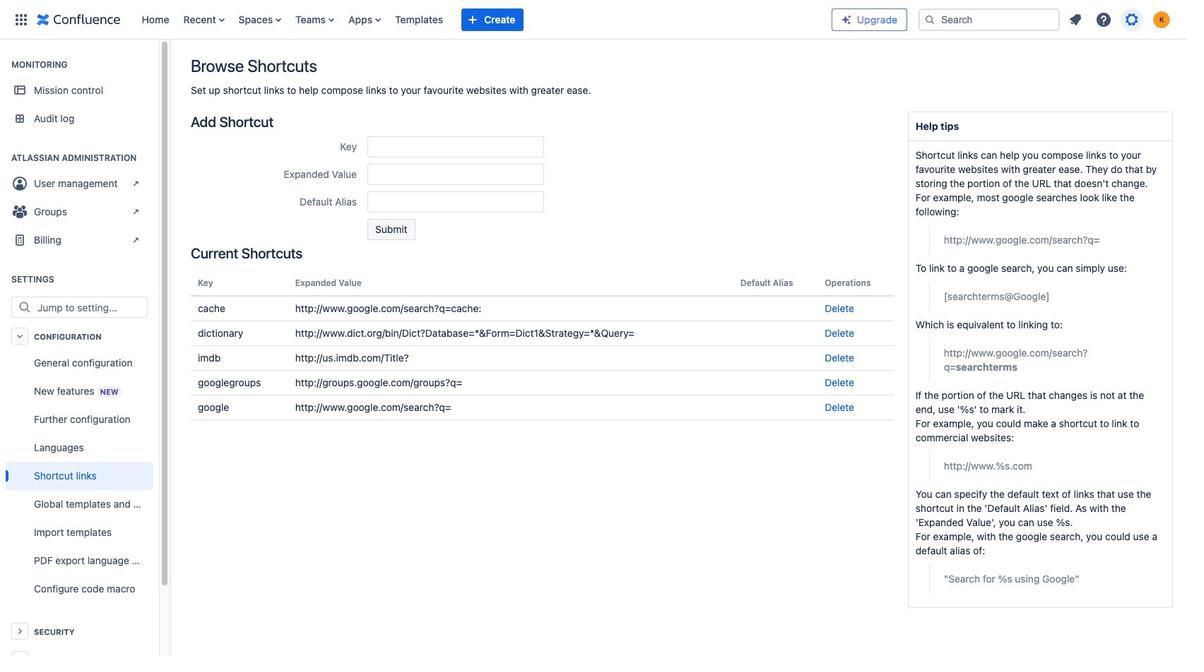 Task type: locate. For each thing, give the bounding box(es) containing it.
notification icon image
[[1068, 11, 1085, 28]]

banner
[[0, 0, 1188, 40]]

region
[[6, 349, 153, 604]]

1 horizontal spatial list
[[1063, 7, 1179, 32]]

global element
[[8, 0, 832, 39]]

None submit
[[368, 219, 415, 240]]

None search field
[[919, 8, 1061, 31]]

Search field
[[919, 8, 1061, 31]]

0 horizontal spatial list
[[135, 0, 832, 39]]

None text field
[[368, 136, 544, 158], [368, 164, 544, 185], [368, 192, 544, 213], [368, 136, 544, 158], [368, 164, 544, 185], [368, 192, 544, 213]]

main content
[[170, 40, 1188, 54]]

list
[[135, 0, 832, 39], [1063, 7, 1179, 32]]

confluence image
[[37, 11, 121, 28], [37, 11, 121, 28]]

collapse sidebar image
[[154, 47, 185, 75]]

your profile and preferences image
[[1154, 11, 1171, 28]]



Task type: describe. For each thing, give the bounding box(es) containing it.
Settings Search field
[[33, 298, 147, 317]]

help icon image
[[1096, 11, 1113, 28]]

settings icon image
[[1124, 11, 1141, 28]]

list for the premium image
[[1063, 7, 1179, 32]]

list for appswitcher icon
[[135, 0, 832, 39]]

appswitcher icon image
[[13, 11, 30, 28]]

premium image
[[841, 14, 853, 25]]

search image
[[925, 14, 936, 25]]



Task type: vqa. For each thing, say whether or not it's contained in the screenshot.
TABLE SIZE icon
no



